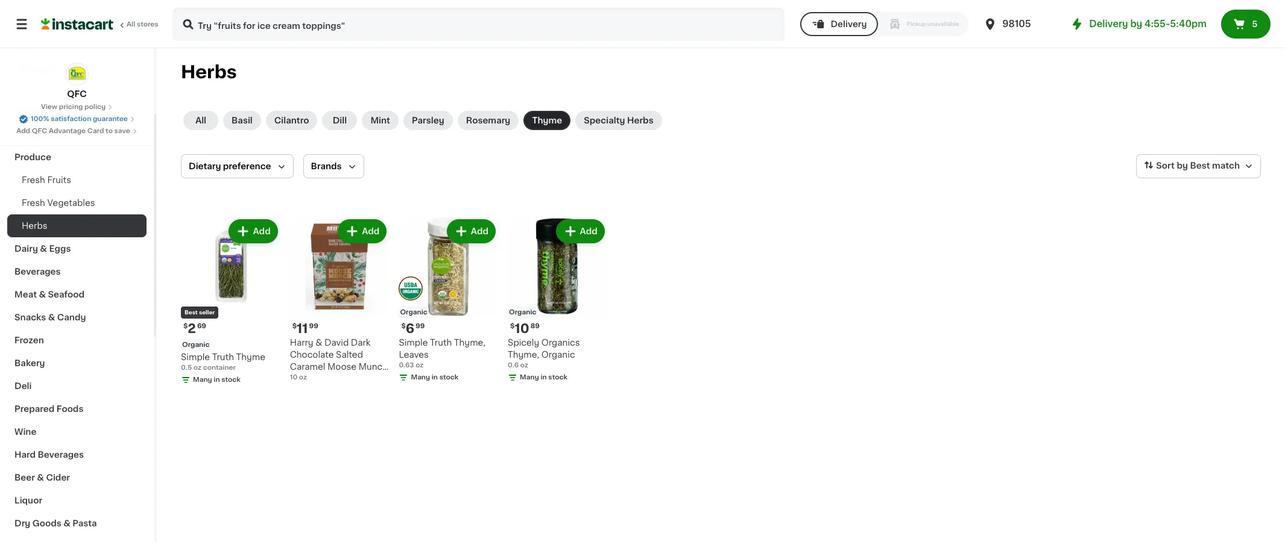 Task type: describe. For each thing, give the bounding box(es) containing it.
dietary preference button
[[181, 154, 293, 179]]

99 for 11
[[309, 323, 318, 330]]

best for best match
[[1190, 162, 1210, 170]]

bakery link
[[7, 352, 147, 375]]

0.6
[[508, 362, 519, 369]]

it
[[53, 40, 59, 49]]

munch
[[359, 363, 388, 371]]

$ for 6
[[401, 323, 406, 330]]

0 vertical spatial herbs
[[181, 63, 237, 81]]

sort by
[[1156, 162, 1188, 170]]

beer & cider
[[14, 474, 70, 483]]

match
[[1212, 162, 1240, 170]]

dry goods & pasta
[[14, 520, 97, 528]]

view pricing policy
[[41, 104, 106, 110]]

item badge image
[[399, 277, 423, 301]]

dairy
[[14, 245, 38, 253]]

2
[[188, 322, 196, 335]]

brands button
[[303, 154, 364, 179]]

fresh for fresh fruits
[[22, 176, 45, 185]]

hard
[[14, 451, 36, 460]]

advantage
[[49, 128, 86, 135]]

sort
[[1156, 162, 1175, 170]]

david
[[324, 339, 349, 347]]

69
[[197, 323, 206, 330]]

oz inside the spicely organics thyme, organic 0.6 oz
[[520, 362, 528, 369]]

delivery by 4:55-5:40pm link
[[1070, 17, 1207, 31]]

0 horizontal spatial many in stock
[[193, 377, 241, 383]]

product group containing 10
[[508, 217, 607, 385]]

parsley
[[412, 116, 444, 125]]

truth for thyme
[[212, 353, 234, 362]]

$ for 2
[[183, 323, 188, 330]]

10 oz
[[290, 374, 307, 381]]

simple truth thyme, leaves 0.63 oz
[[399, 339, 486, 369]]

$ 2 69
[[183, 322, 206, 335]]

4:55-
[[1145, 19, 1170, 28]]

spicely organics thyme, organic 0.6 oz
[[508, 339, 580, 369]]

product group containing 11
[[290, 217, 389, 383]]

by for delivery
[[1131, 19, 1143, 28]]

dill
[[333, 116, 347, 125]]

truth for thyme,
[[430, 339, 452, 347]]

1 vertical spatial qfc
[[32, 128, 47, 135]]

0 horizontal spatial in
[[214, 377, 220, 383]]

0.5
[[181, 365, 192, 371]]

99 for 6
[[416, 323, 425, 330]]

add for 11
[[362, 227, 380, 236]]

goods
[[32, 520, 61, 528]]

100%
[[31, 116, 49, 122]]

liquor link
[[7, 490, 147, 513]]

herbs inside herbs link
[[22, 222, 47, 230]]

5 button
[[1221, 10, 1271, 39]]

organics
[[542, 339, 580, 347]]

delivery for delivery by 4:55-5:40pm
[[1089, 19, 1128, 28]]

dairy & eggs
[[14, 245, 71, 253]]

all stores link
[[41, 7, 159, 41]]

basil link
[[223, 111, 261, 130]]

in for 10
[[541, 374, 547, 381]]

rosemary link
[[458, 111, 519, 130]]

& for dairy
[[40, 245, 47, 253]]

dietary
[[189, 162, 221, 171]]

foods
[[57, 405, 83, 414]]

& for snacks
[[48, 314, 55, 322]]

view pricing policy link
[[41, 103, 113, 112]]

& for meat
[[39, 291, 46, 299]]

bakery
[[14, 359, 45, 368]]

& for beer
[[37, 474, 44, 483]]

meat
[[14, 291, 37, 299]]

policy
[[84, 104, 106, 110]]

thanksgiving
[[14, 130, 72, 139]]

0 vertical spatial 10
[[515, 323, 529, 335]]

meat & seafood
[[14, 291, 84, 299]]

many in stock for 6
[[411, 374, 459, 381]]

snacks & candy link
[[7, 306, 147, 329]]

fruits
[[47, 176, 71, 185]]

oz down caramel
[[299, 374, 307, 381]]

cilantro
[[274, 116, 309, 125]]

satisfaction
[[51, 116, 91, 122]]

5
[[1252, 20, 1258, 28]]

harry
[[290, 339, 313, 347]]

buy it again link
[[7, 33, 147, 57]]

add qfc advantage card to save
[[16, 128, 130, 135]]

89
[[531, 323, 540, 330]]

seller
[[199, 310, 215, 315]]

produce link
[[7, 146, 147, 169]]

$ for 10
[[510, 323, 515, 330]]

delivery button
[[801, 12, 878, 36]]

$ 6 99
[[401, 323, 425, 335]]

beverages link
[[7, 261, 147, 283]]

simple truth thyme 0.5 oz container
[[181, 353, 265, 371]]

mint link
[[362, 111, 399, 130]]

add qfc advantage card to save link
[[16, 127, 137, 136]]

thyme link
[[524, 111, 571, 130]]

by for sort
[[1177, 162, 1188, 170]]

specialty herbs link
[[576, 111, 662, 130]]

fresh fruits link
[[7, 169, 147, 192]]

add for 10
[[580, 227, 598, 236]]

candy
[[57, 314, 86, 322]]

0 horizontal spatial stock
[[222, 377, 241, 383]]

5:40pm
[[1170, 19, 1207, 28]]

fresh vegetables
[[22, 199, 95, 207]]

pricing
[[59, 104, 83, 110]]

preference
[[223, 162, 271, 171]]

harry & david dark chocolate salted caramel moose munch premium popcorn
[[290, 339, 388, 383]]

mint
[[371, 116, 390, 125]]

best seller
[[185, 310, 215, 315]]

produce
[[14, 153, 51, 162]]

hard beverages link
[[7, 444, 147, 467]]

beer
[[14, 474, 35, 483]]

hard beverages
[[14, 451, 84, 460]]

all for all
[[195, 116, 206, 125]]



Task type: locate. For each thing, give the bounding box(es) containing it.
1 vertical spatial best
[[185, 310, 198, 315]]

thyme, inside the spicely organics thyme, organic 0.6 oz
[[508, 351, 539, 359]]

1 horizontal spatial best
[[1190, 162, 1210, 170]]

99 right 11
[[309, 323, 318, 330]]

spicely
[[508, 339, 539, 347]]

organic up $ 10 89
[[509, 309, 537, 316]]

0 horizontal spatial 99
[[309, 323, 318, 330]]

qfc up view pricing policy 'link'
[[67, 90, 87, 98]]

many in stock
[[411, 374, 459, 381], [520, 374, 568, 381], [193, 377, 241, 383]]

wine link
[[7, 421, 147, 444]]

stores
[[137, 21, 158, 28]]

add for 6
[[471, 227, 489, 236]]

stock for 6
[[439, 374, 459, 381]]

herbs right specialty
[[627, 116, 654, 125]]

cilantro link
[[266, 111, 317, 130]]

2 vertical spatial herbs
[[22, 222, 47, 230]]

popcorn
[[330, 375, 366, 383]]

stock down container
[[222, 377, 241, 383]]

beverages
[[14, 268, 61, 276], [38, 451, 84, 460]]

cider
[[46, 474, 70, 483]]

beverages up cider
[[38, 451, 84, 460]]

many in stock for 10
[[520, 374, 568, 381]]

0 horizontal spatial delivery
[[831, 20, 867, 28]]

0 vertical spatial by
[[1131, 19, 1143, 28]]

delivery by 4:55-5:40pm
[[1089, 19, 1207, 28]]

1 vertical spatial beverages
[[38, 451, 84, 460]]

all left stores
[[127, 21, 135, 28]]

in for 6
[[432, 374, 438, 381]]

in
[[432, 374, 438, 381], [541, 374, 547, 381], [214, 377, 220, 383]]

view
[[41, 104, 57, 110]]

1 horizontal spatial stock
[[439, 374, 459, 381]]

99
[[309, 323, 318, 330], [416, 323, 425, 330]]

& inside the harry & david dark chocolate salted caramel moose munch premium popcorn
[[316, 339, 322, 347]]

2 horizontal spatial many in stock
[[520, 374, 568, 381]]

1 vertical spatial herbs
[[627, 116, 654, 125]]

10 left '89'
[[515, 323, 529, 335]]

simple up 0.5
[[181, 353, 210, 362]]

pasta
[[73, 520, 97, 528]]

&
[[40, 245, 47, 253], [39, 291, 46, 299], [48, 314, 55, 322], [316, 339, 322, 347], [37, 474, 44, 483], [63, 520, 70, 528]]

oz inside simple truth thyme, leaves 0.63 oz
[[416, 362, 424, 369]]

herbs up dairy & eggs
[[22, 222, 47, 230]]

many for 10
[[520, 374, 539, 381]]

1 add button from the left
[[230, 221, 277, 242]]

add button
[[230, 221, 277, 242], [339, 221, 386, 242], [448, 221, 495, 242], [557, 221, 604, 242]]

6
[[406, 323, 414, 335]]

organic
[[400, 309, 428, 316], [509, 309, 537, 316], [182, 342, 210, 348], [541, 351, 575, 359]]

qfc down 100%
[[32, 128, 47, 135]]

delivery for delivery
[[831, 20, 867, 28]]

98105 button
[[983, 7, 1056, 41]]

best
[[1190, 162, 1210, 170], [185, 310, 198, 315]]

liquor
[[14, 497, 42, 505]]

again
[[61, 40, 85, 49]]

thyme, for 6
[[454, 339, 486, 347]]

best inside field
[[1190, 162, 1210, 170]]

oz
[[416, 362, 424, 369], [520, 362, 528, 369], [194, 365, 201, 371], [299, 374, 307, 381]]

qfc logo image
[[65, 63, 88, 86]]

2 product group from the left
[[290, 217, 389, 383]]

0 horizontal spatial simple
[[181, 353, 210, 362]]

2 horizontal spatial stock
[[548, 374, 568, 381]]

instacart logo image
[[41, 17, 113, 31]]

beverages down dairy & eggs
[[14, 268, 61, 276]]

deli link
[[7, 375, 147, 398]]

& left pasta
[[63, 520, 70, 528]]

thyme, inside simple truth thyme, leaves 0.63 oz
[[454, 339, 486, 347]]

truth inside simple truth thyme 0.5 oz container
[[212, 353, 234, 362]]

by
[[1131, 19, 1143, 28], [1177, 162, 1188, 170]]

1 vertical spatial truth
[[212, 353, 234, 362]]

99 inside $ 6 99
[[416, 323, 425, 330]]

None search field
[[173, 7, 785, 41]]

best for best seller
[[185, 310, 198, 315]]

product group containing 6
[[399, 217, 498, 385]]

brands
[[311, 162, 342, 171]]

dill link
[[322, 111, 357, 130]]

snacks & candy
[[14, 314, 86, 322]]

stock down the spicely organics thyme, organic 0.6 oz
[[548, 374, 568, 381]]

1 product group from the left
[[181, 217, 280, 388]]

fresh for fresh vegetables
[[22, 199, 45, 207]]

caramel
[[290, 363, 325, 371]]

0 vertical spatial best
[[1190, 162, 1210, 170]]

buy it again
[[34, 40, 85, 49]]

product group containing 2
[[181, 217, 280, 388]]

0 horizontal spatial herbs
[[22, 222, 47, 230]]

to
[[106, 128, 113, 135]]

guarantee
[[93, 116, 128, 122]]

0 vertical spatial fresh
[[22, 176, 45, 185]]

1 horizontal spatial truth
[[430, 339, 452, 347]]

1 vertical spatial 10
[[290, 374, 297, 381]]

herbs up all link
[[181, 63, 237, 81]]

0 horizontal spatial thyme
[[236, 353, 265, 362]]

by inside field
[[1177, 162, 1188, 170]]

0 horizontal spatial truth
[[212, 353, 234, 362]]

thyme
[[532, 116, 562, 125], [236, 353, 265, 362]]

delivery
[[1089, 19, 1128, 28], [831, 20, 867, 28]]

2 horizontal spatial herbs
[[627, 116, 654, 125]]

deli
[[14, 382, 32, 391]]

98105
[[1003, 19, 1031, 28]]

herbs inside specialty herbs link
[[627, 116, 654, 125]]

1 horizontal spatial by
[[1177, 162, 1188, 170]]

0 horizontal spatial by
[[1131, 19, 1143, 28]]

0 vertical spatial all
[[127, 21, 135, 28]]

all
[[127, 21, 135, 28], [195, 116, 206, 125]]

thyme, left the spicely
[[454, 339, 486, 347]]

prepared foods
[[14, 405, 83, 414]]

3 product group from the left
[[399, 217, 498, 385]]

0 horizontal spatial best
[[185, 310, 198, 315]]

thyme, for 10
[[508, 351, 539, 359]]

recipes
[[14, 107, 50, 116]]

1 horizontal spatial 99
[[416, 323, 425, 330]]

1 horizontal spatial 10
[[515, 323, 529, 335]]

1 horizontal spatial thyme
[[532, 116, 562, 125]]

organic inside the spicely organics thyme, organic 0.6 oz
[[541, 351, 575, 359]]

0 vertical spatial simple
[[399, 339, 428, 347]]

$ inside $ 6 99
[[401, 323, 406, 330]]

add button for 10
[[557, 221, 604, 242]]

1 vertical spatial simple
[[181, 353, 210, 362]]

frozen link
[[7, 329, 147, 352]]

& right meat
[[39, 291, 46, 299]]

Search field
[[174, 8, 784, 40]]

$ up leaves
[[401, 323, 406, 330]]

beverages inside 'link'
[[14, 268, 61, 276]]

1 horizontal spatial qfc
[[67, 90, 87, 98]]

dry
[[14, 520, 30, 528]]

2 $ from the left
[[292, 323, 297, 330]]

thanksgiving link
[[7, 123, 147, 146]]

3 $ from the left
[[401, 323, 406, 330]]

2 horizontal spatial in
[[541, 374, 547, 381]]

0 vertical spatial truth
[[430, 339, 452, 347]]

10 down caramel
[[290, 374, 297, 381]]

many in stock down the spicely organics thyme, organic 0.6 oz
[[520, 374, 568, 381]]

2 fresh from the top
[[22, 199, 45, 207]]

many down 0.63
[[411, 374, 430, 381]]

1 horizontal spatial many
[[411, 374, 430, 381]]

100% satisfaction guarantee
[[31, 116, 128, 122]]

1 horizontal spatial many in stock
[[411, 374, 459, 381]]

1 99 from the left
[[309, 323, 318, 330]]

2 horizontal spatial many
[[520, 374, 539, 381]]

fresh vegetables link
[[7, 192, 147, 215]]

all for all stores
[[127, 21, 135, 28]]

fresh down fresh fruits
[[22, 199, 45, 207]]

4 product group from the left
[[508, 217, 607, 385]]

all link
[[183, 111, 218, 130]]

simple for leaves
[[399, 339, 428, 347]]

fresh down produce
[[22, 176, 45, 185]]

0 horizontal spatial qfc
[[32, 128, 47, 135]]

basil
[[232, 116, 253, 125]]

in down the spicely organics thyme, organic 0.6 oz
[[541, 374, 547, 381]]

truth
[[430, 339, 452, 347], [212, 353, 234, 362]]

oz down leaves
[[416, 362, 424, 369]]

0 vertical spatial beverages
[[14, 268, 61, 276]]

2 add button from the left
[[339, 221, 386, 242]]

vegetables
[[47, 199, 95, 207]]

fresh
[[22, 176, 45, 185], [22, 199, 45, 207]]

1 fresh from the top
[[22, 176, 45, 185]]

many in stock down container
[[193, 377, 241, 383]]

99 inside $ 11 99
[[309, 323, 318, 330]]

organic up $ 6 99 in the left bottom of the page
[[400, 309, 428, 316]]

1 vertical spatial by
[[1177, 162, 1188, 170]]

simple for 0.5
[[181, 353, 210, 362]]

1 horizontal spatial all
[[195, 116, 206, 125]]

many for 6
[[411, 374, 430, 381]]

parsley link
[[403, 111, 453, 130]]

add
[[16, 128, 30, 135], [253, 227, 271, 236], [362, 227, 380, 236], [471, 227, 489, 236], [580, 227, 598, 236]]

best left seller
[[185, 310, 198, 315]]

prepared foods link
[[7, 398, 147, 421]]

& up "chocolate"
[[316, 339, 322, 347]]

snacks
[[14, 314, 46, 322]]

simple up leaves
[[399, 339, 428, 347]]

1 horizontal spatial in
[[432, 374, 438, 381]]

& for harry
[[316, 339, 322, 347]]

1 vertical spatial fresh
[[22, 199, 45, 207]]

1 horizontal spatial thyme,
[[508, 351, 539, 359]]

& left candy
[[48, 314, 55, 322]]

many down container
[[193, 377, 212, 383]]

best match
[[1190, 162, 1240, 170]]

$ inside '$ 2 69'
[[183, 323, 188, 330]]

0 vertical spatial qfc
[[67, 90, 87, 98]]

1 horizontal spatial delivery
[[1089, 19, 1128, 28]]

& left eggs
[[40, 245, 47, 253]]

thyme inside simple truth thyme 0.5 oz container
[[236, 353, 265, 362]]

meat & seafood link
[[7, 283, 147, 306]]

0 horizontal spatial thyme,
[[454, 339, 486, 347]]

truth inside simple truth thyme, leaves 0.63 oz
[[430, 339, 452, 347]]

qfc link
[[65, 63, 88, 100]]

moose
[[328, 363, 357, 371]]

many down the spicely organics thyme, organic 0.6 oz
[[520, 374, 539, 381]]

1 vertical spatial all
[[195, 116, 206, 125]]

1 $ from the left
[[183, 323, 188, 330]]

simple inside simple truth thyme, leaves 0.63 oz
[[399, 339, 428, 347]]

stock down simple truth thyme, leaves 0.63 oz
[[439, 374, 459, 381]]

all stores
[[127, 21, 158, 28]]

99 right 6
[[416, 323, 425, 330]]

0 horizontal spatial many
[[193, 377, 212, 383]]

delivery inside "button"
[[831, 20, 867, 28]]

1 vertical spatial thyme,
[[508, 351, 539, 359]]

service type group
[[801, 12, 969, 36]]

add button for 6
[[448, 221, 495, 242]]

wine
[[14, 428, 36, 437]]

$ for 11
[[292, 323, 297, 330]]

$ inside $ 11 99
[[292, 323, 297, 330]]

many in stock down simple truth thyme, leaves 0.63 oz
[[411, 374, 459, 381]]

by right sort
[[1177, 162, 1188, 170]]

dietary preference
[[189, 162, 271, 171]]

simple inside simple truth thyme 0.5 oz container
[[181, 353, 210, 362]]

stock for 10
[[548, 374, 568, 381]]

recipes link
[[7, 100, 147, 123]]

best inside product group
[[185, 310, 198, 315]]

$ inside $ 10 89
[[510, 323, 515, 330]]

$ left 69
[[183, 323, 188, 330]]

0 vertical spatial thyme
[[532, 116, 562, 125]]

0 vertical spatial thyme,
[[454, 339, 486, 347]]

dairy & eggs link
[[7, 238, 147, 261]]

$ up harry
[[292, 323, 297, 330]]

1 vertical spatial thyme
[[236, 353, 265, 362]]

& right beer
[[37, 474, 44, 483]]

organic down the organics
[[541, 351, 575, 359]]

4 add button from the left
[[557, 221, 604, 242]]

oz inside simple truth thyme 0.5 oz container
[[194, 365, 201, 371]]

$ up the spicely
[[510, 323, 515, 330]]

organic down '$ 2 69'
[[182, 342, 210, 348]]

by left 4:55-
[[1131, 19, 1143, 28]]

1 horizontal spatial simple
[[399, 339, 428, 347]]

in down container
[[214, 377, 220, 383]]

Best match Sort by field
[[1137, 154, 1261, 179]]

best left the match
[[1190, 162, 1210, 170]]

oz right 0.6
[[520, 362, 528, 369]]

beer & cider link
[[7, 467, 147, 490]]

1 horizontal spatial herbs
[[181, 63, 237, 81]]

0 horizontal spatial all
[[127, 21, 135, 28]]

thyme, down the spicely
[[508, 351, 539, 359]]

oz right 0.5
[[194, 365, 201, 371]]

product group
[[181, 217, 280, 388], [290, 217, 389, 383], [399, 217, 498, 385], [508, 217, 607, 385]]

3 add button from the left
[[448, 221, 495, 242]]

add button for 11
[[339, 221, 386, 242]]

0 horizontal spatial 10
[[290, 374, 297, 381]]

all left basil link
[[195, 116, 206, 125]]

2 99 from the left
[[416, 323, 425, 330]]

card
[[87, 128, 104, 135]]

salted
[[336, 351, 363, 359]]

in down simple truth thyme, leaves 0.63 oz
[[432, 374, 438, 381]]

4 $ from the left
[[510, 323, 515, 330]]



Task type: vqa. For each thing, say whether or not it's contained in the screenshot.
MULTI- to the top
no



